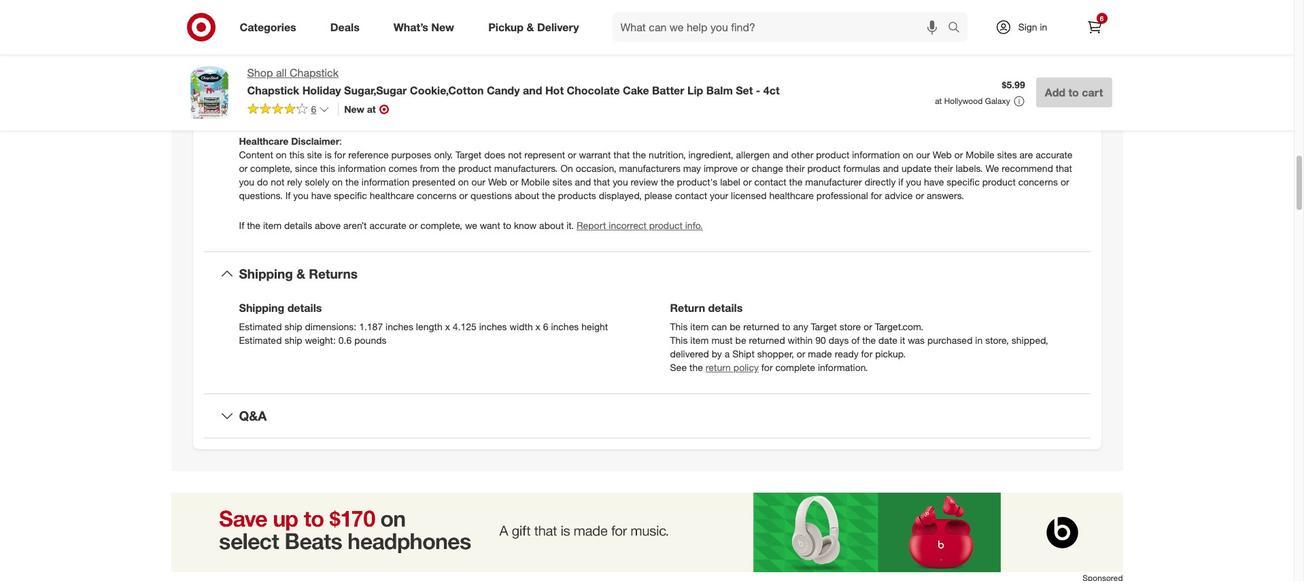 Task type: describe. For each thing, give the bounding box(es) containing it.
the down delivered
[[690, 362, 703, 373]]

candy
[[487, 84, 520, 97]]

shipping & returns
[[239, 266, 358, 282]]

image of chapstick holiday sugar,sugar cookie,cotton candy and hot chocolate cake batter lip balm set - 4ct image
[[182, 65, 236, 120]]

0 vertical spatial be
[[730, 321, 741, 333]]

0 vertical spatial 6 link
[[1080, 12, 1110, 42]]

by
[[712, 348, 722, 360]]

1 vertical spatial item
[[691, 321, 709, 333]]

the down the questions.
[[247, 220, 261, 231]]

target.com.
[[875, 321, 924, 333]]

shop all chapstick chapstick holiday sugar,sugar cookie,cotton candy and hot chocolate cake batter lip balm set - 4ct
[[247, 66, 780, 97]]

0 vertical spatial our
[[917, 149, 931, 161]]

0 horizontal spatial if
[[239, 220, 244, 231]]

and up if on the right of the page
[[883, 163, 899, 174]]

report
[[577, 220, 606, 231]]

details for shipping
[[288, 301, 322, 315]]

deals link
[[319, 12, 377, 42]]

the down other
[[790, 176, 803, 188]]

shop
[[247, 66, 273, 80]]

1 vertical spatial about
[[540, 220, 564, 231]]

2 x from the left
[[536, 321, 541, 333]]

purchased
[[928, 335, 973, 346]]

formulas
[[844, 163, 881, 174]]

pickup.
[[876, 348, 906, 360]]

complete
[[776, 362, 816, 373]]

shipping for shipping & returns
[[239, 266, 293, 282]]

about inside healthcare disclaimer : content on this site is for reference purposes only.  target does not represent or warrant that the nutrition, ingredient, allergen and other product information on our web or mobile sites are accurate or complete, since this information comes from the product manufacturers.  on occasion, manufacturers may improve or change their product formulas and update their labels.  we recommend that you do not rely solely on the information presented on our web or mobile sites and that you review the product's label or contact the manufacturer directly if you have specific product concerns or questions.  if you have specific healthcare concerns or questions about the products displayed, please contact your licensed healthcare professional for advice or answers.
[[515, 190, 540, 201]]

questions.
[[239, 190, 283, 201]]

0 vertical spatial item
[[263, 220, 282, 231]]

0490
[[369, 53, 390, 64]]

sign in
[[1019, 21, 1048, 33]]

sign in link
[[984, 12, 1069, 42]]

0 horizontal spatial not
[[271, 176, 285, 188]]

for right is
[[334, 149, 346, 161]]

2 vertical spatial information
[[362, 176, 410, 188]]

policy
[[734, 362, 759, 373]]

change
[[752, 163, 784, 174]]

return
[[706, 362, 731, 373]]

shopper,
[[758, 348, 794, 360]]

displayed,
[[599, 190, 642, 201]]

advice
[[885, 190, 913, 201]]

from
[[420, 163, 440, 174]]

the down reference
[[346, 176, 359, 188]]

cake
[[623, 84, 649, 97]]

to inside button
[[1069, 86, 1080, 99]]

1 vertical spatial contact
[[675, 190, 708, 201]]

label
[[721, 176, 741, 188]]

0 vertical spatial sites
[[998, 149, 1018, 161]]

number
[[262, 53, 298, 64]]

in inside the return details this item can be returned to any target store or target.com. this item must be returned within 90 days of the date it was purchased in store, shipped, delivered by a shipt shopper, or made ready for pickup. see the return policy for complete information.
[[976, 335, 983, 346]]

represent
[[525, 149, 565, 161]]

1 vertical spatial web
[[488, 176, 507, 188]]

0 horizontal spatial in
[[299, 94, 306, 106]]

chocolate
[[567, 84, 620, 97]]

1 horizontal spatial that
[[614, 149, 630, 161]]

-
[[756, 84, 761, 97]]

1 vertical spatial have
[[311, 190, 331, 201]]

we
[[465, 220, 478, 231]]

a
[[725, 348, 730, 360]]

hollywood
[[945, 96, 983, 106]]

deals
[[330, 20, 360, 34]]

complete, inside healthcare disclaimer : content on this site is for reference purposes only.  target does not represent or warrant that the nutrition, ingredient, allergen and other product information on our web or mobile sites are accurate or complete, since this information comes from the product manufacturers.  on occasion, manufacturers may improve or change their product formulas and update their labels.  we recommend that you do not rely solely on the information presented on our web or mobile sites and that you review the product's label or contact the manufacturer directly if you have specific product concerns or questions.  if you have specific healthcare concerns or questions about the products displayed, please contact your licensed healthcare professional for advice or answers.
[[250, 163, 292, 174]]

ingredient,
[[689, 149, 734, 161]]

the up please in the top of the page
[[661, 176, 675, 188]]

purposes
[[392, 149, 432, 161]]

presented
[[412, 176, 456, 188]]

upc
[[239, 11, 260, 23]]

1 vertical spatial accurate
[[370, 220, 407, 231]]

hot
[[546, 84, 564, 97]]

the down only.
[[442, 163, 456, 174]]

information.
[[818, 362, 869, 373]]

of
[[852, 335, 860, 346]]

if the item details above aren't accurate or complete, we want to know about it. report incorrect product info.
[[239, 220, 703, 231]]

the up manufacturers
[[633, 149, 646, 161]]

lip
[[688, 84, 704, 97]]

1 vertical spatial chapstick
[[247, 84, 300, 97]]

made
[[272, 94, 296, 106]]

categories link
[[228, 12, 313, 42]]

within
[[788, 335, 813, 346]]

: inside healthcare disclaimer : content on this site is for reference purposes only.  target does not represent or warrant that the nutrition, ingredient, allergen and other product information on our web or mobile sites are accurate or complete, since this information comes from the product manufacturers.  on occasion, manufacturers may improve or change their product formulas and update their labels.  we recommend that you do not rely solely on the information presented on our web or mobile sites and that you review the product's label or contact the manufacturer directly if you have specific product concerns or questions.  if you have specific healthcare concerns or questions about the products displayed, please contact your licensed healthcare professional for advice or answers.
[[340, 136, 342, 147]]

2 estimated from the top
[[239, 335, 282, 346]]

you right if on the right of the page
[[907, 176, 922, 188]]

0.6
[[339, 335, 352, 346]]

1 vertical spatial be
[[736, 335, 747, 346]]

you down rely
[[293, 190, 309, 201]]

1 vertical spatial specific
[[334, 190, 367, 201]]

1 horizontal spatial contact
[[755, 176, 787, 188]]

we
[[986, 163, 1000, 174]]

it.
[[567, 220, 574, 231]]

1 vertical spatial returned
[[749, 335, 786, 346]]

2 ship from the top
[[285, 335, 302, 346]]

1 vertical spatial this
[[320, 163, 335, 174]]

1 vertical spatial mobile
[[521, 176, 550, 188]]

rely
[[287, 176, 302, 188]]

1 vertical spatial sites
[[553, 176, 573, 188]]

see
[[670, 362, 687, 373]]

labels.
[[956, 163, 984, 174]]

2 their from the left
[[935, 163, 954, 174]]

you up 'displayed,'
[[613, 176, 628, 188]]

must
[[712, 335, 733, 346]]

product's
[[677, 176, 718, 188]]

target inside the return details this item can be returned to any target store or target.com. this item must be returned within 90 days of the date it was purchased in store, shipped, delivered by a shipt shopper, or made ready for pickup. see the return policy for complete information.
[[811, 321, 837, 333]]

4ct
[[764, 84, 780, 97]]

since
[[295, 163, 318, 174]]

store
[[840, 321, 861, 333]]

what's new link
[[382, 12, 472, 42]]

on right solely
[[332, 176, 343, 188]]

any
[[794, 321, 809, 333]]

does
[[484, 149, 506, 161]]

1 their from the left
[[786, 163, 805, 174]]

What can we help you find? suggestions appear below search field
[[613, 12, 951, 42]]

1 vertical spatial that
[[1056, 163, 1073, 174]]

professional
[[817, 190, 869, 201]]

1 estimated from the top
[[239, 321, 282, 333]]

your
[[710, 190, 729, 201]]

ready
[[835, 348, 859, 360]]

cart
[[1083, 86, 1104, 99]]

pickup & delivery
[[489, 20, 579, 34]]

1 horizontal spatial at
[[936, 96, 943, 106]]

store,
[[986, 335, 1010, 346]]

usa
[[325, 94, 344, 106]]

return details this item can be returned to any target store or target.com. this item must be returned within 90 days of the date it was purchased in store, shipped, delivered by a shipt shopper, or made ready for pickup. see the return policy for complete information.
[[670, 301, 1049, 373]]

on right presented
[[458, 176, 469, 188]]

do
[[257, 176, 268, 188]]

if inside healthcare disclaimer : content on this site is for reference purposes only.  target does not represent or warrant that the nutrition, ingredient, allergen and other product information on our web or mobile sites are accurate or complete, since this information comes from the product manufacturers.  on occasion, manufacturers may improve or change their product formulas and update their labels.  we recommend that you do not rely solely on the information presented on our web or mobile sites and that you review the product's label or contact the manufacturer directly if you have specific product concerns or questions.  if you have specific healthcare concerns or questions about the products displayed, please contact your licensed healthcare professional for advice or answers.
[[286, 190, 291, 201]]

dimensions:
[[305, 321, 357, 333]]

2 vertical spatial item
[[691, 335, 709, 346]]

target inside healthcare disclaimer : content on this site is for reference purposes only.  target does not represent or warrant that the nutrition, ingredient, allergen and other product information on our web or mobile sites are accurate or complete, since this information comes from the product manufacturers.  on occasion, manufacturers may improve or change their product formulas and update their labels.  we recommend that you do not rely solely on the information presented on our web or mobile sites and that you review the product's label or contact the manufacturer directly if you have specific product concerns or questions.  if you have specific healthcare concerns or questions about the products displayed, please contact your licensed healthcare professional for advice or answers.
[[456, 149, 482, 161]]

disclaimer
[[291, 136, 340, 147]]

directly
[[865, 176, 896, 188]]

1 horizontal spatial new
[[432, 20, 455, 34]]

shipped,
[[1012, 335, 1049, 346]]

1 vertical spatial to
[[503, 220, 512, 231]]

you left do
[[239, 176, 254, 188]]

date
[[879, 335, 898, 346]]

0 vertical spatial information
[[853, 149, 901, 161]]

was
[[908, 335, 925, 346]]

shipping for shipping details estimated ship dimensions: 1.187 inches length x 4.125 inches width x 6 inches height estimated ship weight: 0.6 pounds
[[239, 301, 285, 315]]



Task type: locate. For each thing, give the bounding box(es) containing it.
1 this from the top
[[670, 321, 688, 333]]

2 this from the top
[[670, 335, 688, 346]]

if
[[286, 190, 291, 201], [239, 220, 244, 231]]

6 link
[[1080, 12, 1110, 42], [247, 103, 330, 118]]

improve
[[704, 163, 738, 174]]

1 vertical spatial concerns
[[417, 190, 457, 201]]

estimated left weight:
[[239, 335, 282, 346]]

x left 4.125 at left
[[445, 321, 450, 333]]

add to cart
[[1045, 86, 1104, 99]]

at hollywood galaxy
[[936, 96, 1011, 106]]

0 horizontal spatial target
[[456, 149, 482, 161]]

0 horizontal spatial contact
[[675, 190, 708, 201]]

their down other
[[786, 163, 805, 174]]

1 horizontal spatial our
[[917, 149, 931, 161]]

be right can
[[730, 321, 741, 333]]

item down the questions.
[[263, 220, 282, 231]]

details up "dimensions:"
[[288, 301, 322, 315]]

concerns down recommend at the right of page
[[1019, 176, 1059, 188]]

2 horizontal spatial in
[[1041, 21, 1048, 33]]

0 horizontal spatial this
[[289, 149, 305, 161]]

at left hollywood
[[936, 96, 943, 106]]

be up shipt
[[736, 335, 747, 346]]

1.187
[[359, 321, 383, 333]]

healthcare down "change"
[[770, 190, 814, 201]]

and left hot in the left of the page
[[523, 84, 543, 97]]

1 horizontal spatial not
[[508, 149, 522, 161]]

to
[[1069, 86, 1080, 99], [503, 220, 512, 231], [783, 321, 791, 333]]

1 horizontal spatial inches
[[479, 321, 507, 333]]

incorrect
[[609, 220, 647, 231]]

cookie,cotton
[[410, 84, 484, 97]]

recommend
[[1002, 163, 1054, 174]]

specific up the aren't
[[334, 190, 367, 201]]

questions
[[471, 190, 512, 201]]

1 horizontal spatial 6
[[543, 321, 549, 333]]

not up manufacturers.
[[508, 149, 522, 161]]

our up the questions
[[472, 176, 486, 188]]

0 vertical spatial concerns
[[1019, 176, 1059, 188]]

please
[[645, 190, 673, 201]]

2 horizontal spatial that
[[1056, 163, 1073, 174]]

to left "any"
[[783, 321, 791, 333]]

this down is
[[320, 163, 335, 174]]

details for return
[[709, 301, 743, 315]]

that down occasion,
[[594, 176, 610, 188]]

about down manufacturers.
[[515, 190, 540, 201]]

that right "warrant"
[[614, 149, 630, 161]]

new at
[[344, 103, 376, 115]]

details up can
[[709, 301, 743, 315]]

only.
[[434, 149, 453, 161]]

be
[[730, 321, 741, 333], [736, 335, 747, 346]]

0 vertical spatial 6
[[1101, 14, 1104, 22]]

it
[[901, 335, 906, 346]]

q&a button
[[204, 395, 1091, 438]]

item left can
[[691, 321, 709, 333]]

returned
[[744, 321, 780, 333], [749, 335, 786, 346]]

2 horizontal spatial to
[[1069, 86, 1080, 99]]

our up the update
[[917, 149, 931, 161]]

1 healthcare from the left
[[370, 190, 414, 201]]

1 horizontal spatial sites
[[998, 149, 1018, 161]]

chapstick down item number (dpci) : 094-03-0490
[[290, 66, 339, 80]]

content
[[239, 149, 273, 161]]

& inside dropdown button
[[297, 266, 306, 282]]

item number (dpci) : 094-03-0490
[[239, 53, 390, 64]]

weight:
[[305, 335, 336, 346]]

shipt
[[733, 348, 755, 360]]

0 vertical spatial complete,
[[250, 163, 292, 174]]

1 horizontal spatial &
[[527, 20, 534, 34]]

and inside shop all chapstick chapstick holiday sugar,sugar cookie,cotton candy and hot chocolate cake batter lip balm set - 4ct
[[523, 84, 543, 97]]

6 link down "all"
[[247, 103, 330, 118]]

not right do
[[271, 176, 285, 188]]

height
[[582, 321, 608, 333]]

new
[[432, 20, 455, 34], [344, 103, 365, 115]]

0 horizontal spatial accurate
[[370, 220, 407, 231]]

0 vertical spatial have
[[924, 176, 945, 188]]

for
[[334, 149, 346, 161], [871, 190, 883, 201], [862, 348, 873, 360], [762, 362, 773, 373]]

x right width
[[536, 321, 541, 333]]

1 vertical spatial complete,
[[421, 220, 463, 231]]

2 inches from the left
[[479, 321, 507, 333]]

at down sugar,sugar
[[367, 103, 376, 115]]

0 horizontal spatial specific
[[334, 190, 367, 201]]

shipping left returns
[[239, 266, 293, 282]]

0 horizontal spatial have
[[311, 190, 331, 201]]

know
[[514, 220, 537, 231]]

concerns down presented
[[417, 190, 457, 201]]

shipping inside dropdown button
[[239, 266, 293, 282]]

item up delivered
[[691, 335, 709, 346]]

origin : made in the usa or imported
[[239, 94, 398, 106]]

to right add
[[1069, 86, 1080, 99]]

2 vertical spatial 6
[[543, 321, 549, 333]]

contact down product's on the top
[[675, 190, 708, 201]]

1 x from the left
[[445, 321, 450, 333]]

1 vertical spatial information
[[338, 163, 386, 174]]

that right recommend at the right of page
[[1056, 163, 1073, 174]]

update
[[902, 163, 932, 174]]

0 vertical spatial accurate
[[1036, 149, 1073, 161]]

if
[[899, 176, 904, 188]]

0 vertical spatial this
[[289, 149, 305, 161]]

report incorrect product info. button
[[577, 219, 703, 233]]

web up the answers.
[[933, 149, 952, 161]]

the right of
[[863, 335, 876, 346]]

warrant
[[579, 149, 611, 161]]

advertisement region
[[171, 493, 1124, 573]]

0 horizontal spatial new
[[344, 103, 365, 115]]

made
[[808, 348, 833, 360]]

mobile down manufacturers.
[[521, 176, 550, 188]]

sugar,sugar
[[344, 84, 407, 97]]

what's
[[394, 20, 429, 34]]

1 vertical spatial this
[[670, 335, 688, 346]]

details left above
[[284, 220, 312, 231]]

1 horizontal spatial mobile
[[966, 149, 995, 161]]

0 vertical spatial in
[[1041, 21, 1048, 33]]

inches
[[386, 321, 414, 333], [479, 321, 507, 333], [551, 321, 579, 333]]

& left returns
[[297, 266, 306, 282]]

this up since
[[289, 149, 305, 161]]

manufacturers
[[619, 163, 681, 174]]

and up "change"
[[773, 149, 789, 161]]

0 vertical spatial mobile
[[966, 149, 995, 161]]

region
[[171, 493, 1124, 582]]

2 vertical spatial that
[[594, 176, 610, 188]]

have down solely
[[311, 190, 331, 201]]

inches left width
[[479, 321, 507, 333]]

new right usa
[[344, 103, 365, 115]]

mobile
[[966, 149, 995, 161], [521, 176, 550, 188]]

all
[[276, 66, 287, 80]]

complete,
[[250, 163, 292, 174], [421, 220, 463, 231]]

width
[[510, 321, 533, 333]]

search
[[942, 21, 975, 35]]

and up products
[[575, 176, 591, 188]]

their left labels.
[[935, 163, 954, 174]]

add
[[1045, 86, 1066, 99]]

this
[[670, 321, 688, 333], [670, 335, 688, 346]]

return
[[670, 301, 706, 315]]

are
[[1020, 149, 1034, 161]]

0 horizontal spatial mobile
[[521, 176, 550, 188]]

delivery
[[537, 20, 579, 34]]

complete, left we
[[421, 220, 463, 231]]

1 horizontal spatial their
[[935, 163, 954, 174]]

healthcare down "comes"
[[370, 190, 414, 201]]

on
[[276, 149, 287, 161], [903, 149, 914, 161], [332, 176, 343, 188], [458, 176, 469, 188]]

complete, up do
[[250, 163, 292, 174]]

0 vertical spatial new
[[432, 20, 455, 34]]

in right made
[[299, 94, 306, 106]]

in
[[1041, 21, 1048, 33], [299, 94, 306, 106], [976, 335, 983, 346]]

$5.99
[[1003, 79, 1026, 91]]

2 shipping from the top
[[239, 301, 285, 315]]

1 vertical spatial 6 link
[[247, 103, 330, 118]]

0 vertical spatial if
[[286, 190, 291, 201]]

0 vertical spatial that
[[614, 149, 630, 161]]

1 horizontal spatial accurate
[[1036, 149, 1073, 161]]

1 vertical spatial if
[[239, 220, 244, 231]]

target up 90
[[811, 321, 837, 333]]

1 horizontal spatial if
[[286, 190, 291, 201]]

1 horizontal spatial concerns
[[1019, 176, 1059, 188]]

& right pickup
[[527, 20, 534, 34]]

on up the update
[[903, 149, 914, 161]]

chapstick down "all"
[[247, 84, 300, 97]]

about left it.
[[540, 220, 564, 231]]

0 vertical spatial &
[[527, 20, 534, 34]]

1 horizontal spatial specific
[[947, 176, 980, 188]]

mobile up labels.
[[966, 149, 995, 161]]

1 inches from the left
[[386, 321, 414, 333]]

1 horizontal spatial 6 link
[[1080, 12, 1110, 42]]

specific down labels.
[[947, 176, 980, 188]]

2 vertical spatial to
[[783, 321, 791, 333]]

1 vertical spatial ship
[[285, 335, 302, 346]]

0 vertical spatial specific
[[947, 176, 980, 188]]

ship
[[285, 321, 302, 333], [285, 335, 302, 346]]

0 horizontal spatial 6 link
[[247, 103, 330, 118]]

1 vertical spatial 6
[[311, 103, 317, 115]]

shipping inside shipping details estimated ship dimensions: 1.187 inches length x 4.125 inches width x 6 inches height estimated ship weight: 0.6 pounds
[[239, 301, 285, 315]]

1 vertical spatial &
[[297, 266, 306, 282]]

& for shipping
[[297, 266, 306, 282]]

2 horizontal spatial inches
[[551, 321, 579, 333]]

2 healthcare from the left
[[770, 190, 814, 201]]

to right want
[[503, 220, 512, 231]]

0 horizontal spatial our
[[472, 176, 486, 188]]

for down shopper,
[[762, 362, 773, 373]]

estimated down shipping & returns
[[239, 321, 282, 333]]

categories
[[240, 20, 296, 34]]

balm
[[707, 84, 733, 97]]

sites left are at right
[[998, 149, 1018, 161]]

shipping
[[239, 266, 293, 282], [239, 301, 285, 315]]

0 vertical spatial returned
[[744, 321, 780, 333]]

in left store,
[[976, 335, 983, 346]]

the left products
[[542, 190, 556, 201]]

to inside the return details this item can be returned to any target store or target.com. this item must be returned within 90 days of the date it was purchased in store, shipped, delivered by a shipt shopper, or made ready for pickup. see the return policy for complete information.
[[783, 321, 791, 333]]

094-
[[335, 53, 355, 64]]

0 horizontal spatial at
[[367, 103, 376, 115]]

allergen
[[737, 149, 770, 161]]

target right only.
[[456, 149, 482, 161]]

& for pickup
[[527, 20, 534, 34]]

&
[[527, 20, 534, 34], [297, 266, 306, 282]]

search button
[[942, 12, 975, 45]]

0 horizontal spatial 6
[[311, 103, 317, 115]]

concerns
[[1019, 176, 1059, 188], [417, 190, 457, 201]]

information down reference
[[338, 163, 386, 174]]

accurate inside healthcare disclaimer : content on this site is for reference purposes only.  target does not represent or warrant that the nutrition, ingredient, allergen and other product information on our web or mobile sites are accurate or complete, since this information comes from the product manufacturers.  on occasion, manufacturers may improve or change their product formulas and update their labels.  we recommend that you do not rely solely on the information presented on our web or mobile sites and that you review the product's label or contact the manufacturer directly if you have specific product concerns or questions.  if you have specific healthcare concerns or questions about the products displayed, please contact your licensed healthcare professional for advice or answers.
[[1036, 149, 1073, 161]]

that
[[614, 149, 630, 161], [1056, 163, 1073, 174], [594, 176, 610, 188]]

ship left "dimensions:"
[[285, 321, 302, 333]]

sign
[[1019, 21, 1038, 33]]

details inside shipping details estimated ship dimensions: 1.187 inches length x 4.125 inches width x 6 inches height estimated ship weight: 0.6 pounds
[[288, 301, 322, 315]]

6 link right sign in
[[1080, 12, 1110, 42]]

if down rely
[[286, 190, 291, 201]]

on down healthcare
[[276, 149, 287, 161]]

2 vertical spatial in
[[976, 335, 983, 346]]

imported
[[358, 94, 398, 106]]

03-
[[355, 53, 369, 64]]

details inside the return details this item can be returned to any target store or target.com. this item must be returned within 90 days of the date it was purchased in store, shipped, delivered by a shipt shopper, or made ready for pickup. see the return policy for complete information.
[[709, 301, 743, 315]]

sites down the on
[[553, 176, 573, 188]]

1 horizontal spatial x
[[536, 321, 541, 333]]

this up delivered
[[670, 335, 688, 346]]

for right ready
[[862, 348, 873, 360]]

1 vertical spatial our
[[472, 176, 486, 188]]

0 vertical spatial chapstick
[[290, 66, 339, 80]]

information
[[853, 149, 901, 161], [338, 163, 386, 174], [362, 176, 410, 188]]

the left usa
[[309, 94, 323, 106]]

1 horizontal spatial have
[[924, 176, 945, 188]]

0 horizontal spatial inches
[[386, 321, 414, 333]]

0 horizontal spatial to
[[503, 220, 512, 231]]

1 vertical spatial in
[[299, 94, 306, 106]]

in right sign
[[1041, 21, 1048, 33]]

0 vertical spatial target
[[456, 149, 482, 161]]

web
[[933, 149, 952, 161], [488, 176, 507, 188]]

0 vertical spatial estimated
[[239, 321, 282, 333]]

0 horizontal spatial x
[[445, 321, 450, 333]]

6 inside shipping details estimated ship dimensions: 1.187 inches length x 4.125 inches width x 6 inches height estimated ship weight: 0.6 pounds
[[543, 321, 549, 333]]

comes
[[389, 163, 417, 174]]

information up formulas
[[853, 149, 901, 161]]

0 horizontal spatial their
[[786, 163, 805, 174]]

information down "comes"
[[362, 176, 410, 188]]

site
[[307, 149, 322, 161]]

inches right 1.187
[[386, 321, 414, 333]]

1 horizontal spatial this
[[320, 163, 335, 174]]

6
[[1101, 14, 1104, 22], [311, 103, 317, 115], [543, 321, 549, 333]]

for down the directly
[[871, 190, 883, 201]]

1 horizontal spatial complete,
[[421, 220, 463, 231]]

0 vertical spatial web
[[933, 149, 952, 161]]

products
[[558, 190, 597, 201]]

have up the answers.
[[924, 176, 945, 188]]

may
[[684, 163, 701, 174]]

1 ship from the top
[[285, 321, 302, 333]]

shipping down shipping & returns
[[239, 301, 285, 315]]

item
[[239, 53, 259, 64]]

3 inches from the left
[[551, 321, 579, 333]]

reference
[[348, 149, 389, 161]]

1 horizontal spatial target
[[811, 321, 837, 333]]

accurate right are at right
[[1036, 149, 1073, 161]]

batter
[[652, 84, 685, 97]]

0 vertical spatial not
[[508, 149, 522, 161]]

0 horizontal spatial concerns
[[417, 190, 457, 201]]

aren't
[[344, 220, 367, 231]]

accurate right the aren't
[[370, 220, 407, 231]]

web up the questions
[[488, 176, 507, 188]]

this down return
[[670, 321, 688, 333]]

1 shipping from the top
[[239, 266, 293, 282]]

shipping & returns button
[[204, 253, 1091, 296]]

1 vertical spatial target
[[811, 321, 837, 333]]

1 horizontal spatial in
[[976, 335, 983, 346]]

origin
[[239, 94, 267, 106]]

new right what's
[[432, 20, 455, 34]]

delivered
[[670, 348, 710, 360]]

1 horizontal spatial web
[[933, 149, 952, 161]]

0 horizontal spatial that
[[594, 176, 610, 188]]

inches left height
[[551, 321, 579, 333]]

their
[[786, 163, 805, 174], [935, 163, 954, 174]]

0 vertical spatial to
[[1069, 86, 1080, 99]]

1 horizontal spatial to
[[783, 321, 791, 333]]

ship left weight:
[[285, 335, 302, 346]]



Task type: vqa. For each thing, say whether or not it's contained in the screenshot.
must
yes



